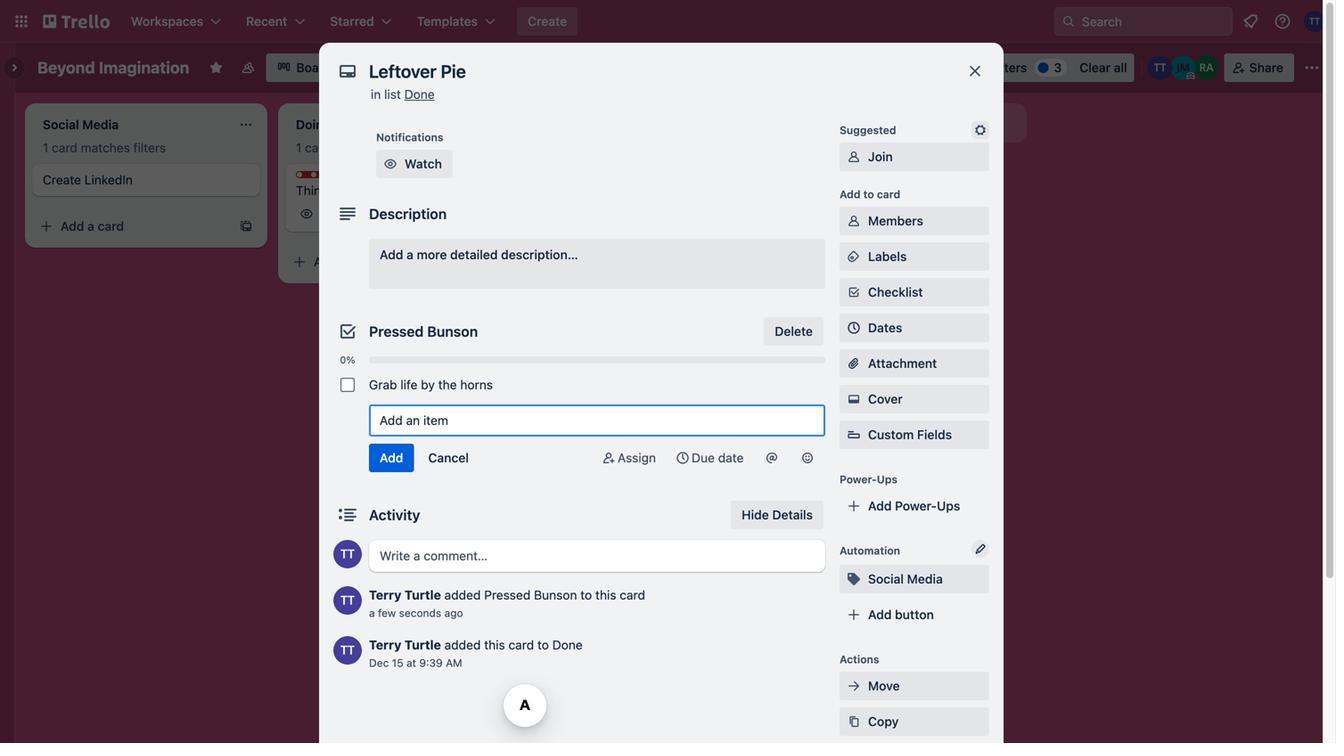 Task type: vqa. For each thing, say whether or not it's contained in the screenshot.
Beyond Imagination
yes



Task type: locate. For each thing, give the bounding box(es) containing it.
1 vertical spatial added
[[444, 638, 481, 653]]

to
[[864, 188, 874, 201], [581, 588, 592, 603], [537, 638, 549, 653]]

2 horizontal spatial 1
[[342, 208, 347, 220]]

thinking
[[296, 183, 345, 198]]

added up ago
[[444, 588, 481, 603]]

bunson inside terry turtle added pressed bunson to this card a few seconds ago
[[534, 588, 577, 603]]

None submit
[[369, 444, 414, 472]]

0 horizontal spatial filters
[[133, 140, 166, 155]]

card down terry turtle added pressed bunson to this card a few seconds ago
[[509, 638, 534, 653]]

1 vertical spatial create from template… image
[[492, 255, 506, 269]]

sm image left social
[[845, 571, 863, 588]]

attachment
[[868, 356, 937, 371]]

sm image inside move link
[[845, 678, 863, 695]]

2 terry turtle (terryturtle) image from the top
[[333, 637, 362, 665]]

create linkedin link
[[43, 171, 250, 189]]

turtle
[[405, 588, 441, 603], [405, 638, 441, 653]]

added for added this card to done
[[444, 638, 481, 653]]

sm image left labels
[[845, 248, 863, 266]]

terry inside terry turtle added pressed bunson to this card a few seconds ago
[[369, 588, 401, 603]]

0 horizontal spatial pressed
[[369, 323, 424, 340]]

terry up "few"
[[369, 588, 401, 603]]

to up members
[[864, 188, 874, 201]]

1 up color: bold red, title: "thoughts" element
[[296, 140, 302, 155]]

jeremy miller (jeremymiller198) image
[[1171, 55, 1196, 80]]

share
[[1250, 60, 1284, 75]]

terry turtle (terryturtle) image
[[1304, 11, 1326, 32], [1148, 55, 1173, 80], [333, 587, 362, 615]]

button
[[895, 608, 934, 622]]

0 horizontal spatial this
[[484, 638, 505, 653]]

0 vertical spatial terry
[[369, 588, 401, 603]]

suggested
[[840, 124, 896, 136]]

dec
[[369, 657, 389, 670]]

this down 'write a comment' 'text box'
[[595, 588, 616, 603]]

1 vertical spatial this
[[484, 638, 505, 653]]

ups
[[877, 473, 898, 486], [937, 499, 960, 513]]

0 horizontal spatial create
[[43, 173, 81, 187]]

1 vertical spatial terry turtle (terryturtle) image
[[333, 637, 362, 665]]

0 horizontal spatial create from template… image
[[492, 255, 506, 269]]

1 vertical spatial to
[[581, 588, 592, 603]]

power- down custom
[[840, 473, 877, 486]]

added up am
[[444, 638, 481, 653]]

pressed up terry turtle added this card to done dec 15 at 9:39 am at the left bottom
[[484, 588, 531, 603]]

card inside terry turtle added pressed bunson to this card a few seconds ago
[[620, 588, 645, 603]]

1 horizontal spatial add a card button
[[285, 248, 485, 276]]

0 vertical spatial this
[[595, 588, 616, 603]]

done right in
[[404, 87, 435, 102]]

terry turtle (terryturtle) image right the all
[[1148, 55, 1173, 80]]

1 card matches filters up thoughts
[[296, 140, 419, 155]]

sm image inside members link
[[845, 212, 863, 230]]

join link
[[840, 143, 990, 171]]

bunson up 'the'
[[427, 323, 478, 340]]

sm image
[[845, 148, 863, 166], [845, 212, 863, 230], [845, 248, 863, 266], [845, 390, 863, 408], [600, 449, 618, 467], [845, 571, 863, 588], [845, 678, 863, 695]]

1 added from the top
[[444, 588, 481, 603]]

2 turtle from the top
[[405, 638, 441, 653]]

0 horizontal spatial ups
[[877, 473, 898, 486]]

1 vertical spatial add a card
[[567, 237, 630, 251]]

sm image for members
[[845, 212, 863, 230]]

sm image for cover
[[845, 390, 863, 408]]

list right another
[[892, 115, 910, 130]]

0 horizontal spatial done
[[404, 87, 435, 102]]

to down 'write a comment' 'text box'
[[581, 588, 592, 603]]

None text field
[[360, 55, 949, 87]]

card up color: bold red, title: "thoughts" element
[[305, 140, 331, 155]]

this down terry turtle added pressed bunson to this card a few seconds ago
[[484, 638, 505, 653]]

pressed
[[369, 323, 424, 340], [484, 588, 531, 603]]

sm image inside cover 'link'
[[845, 390, 863, 408]]

list inside add another list button
[[892, 115, 910, 130]]

add inside the add power-ups link
[[868, 499, 892, 513]]

1 horizontal spatial filters
[[387, 140, 419, 155]]

1 vertical spatial bunson
[[534, 588, 577, 603]]

1 vertical spatial pressed
[[484, 588, 531, 603]]

notifications
[[376, 131, 443, 144]]

life
[[401, 378, 418, 392]]

1 horizontal spatial 1 card matches filters
[[296, 140, 419, 155]]

1 vertical spatial turtle
[[405, 638, 441, 653]]

0 vertical spatial bunson
[[427, 323, 478, 340]]

create
[[528, 14, 567, 29], [43, 173, 81, 187]]

sm image down add to card
[[845, 212, 863, 230]]

card
[[52, 140, 77, 155], [305, 140, 331, 155], [877, 188, 901, 201], [98, 219, 124, 234], [604, 237, 630, 251], [351, 255, 377, 269], [620, 588, 645, 603], [509, 638, 534, 653]]

Write a comment text field
[[369, 540, 826, 572]]

terry up dec
[[369, 638, 401, 653]]

1 horizontal spatial list
[[892, 115, 910, 130]]

sm image inside labels link
[[845, 248, 863, 266]]

turtle up dec 15 at 9:39 am "link"
[[405, 638, 441, 653]]

cancel
[[428, 451, 469, 465]]

create for create
[[528, 14, 567, 29]]

sm image down "actions"
[[845, 678, 863, 695]]

1 card matches filters up the linkedin
[[43, 140, 166, 155]]

in
[[371, 87, 381, 102]]

1 filters from the left
[[133, 140, 166, 155]]

0 vertical spatial create from template… image
[[745, 237, 760, 251]]

thinking link
[[296, 182, 503, 200]]

custom
[[868, 427, 914, 442]]

2 added from the top
[[444, 638, 481, 653]]

star or unstar board image
[[209, 61, 223, 75]]

add a card button
[[32, 212, 232, 241], [538, 230, 738, 259], [285, 248, 485, 276]]

1 up create linkedin
[[43, 140, 48, 155]]

1 horizontal spatial add a card
[[314, 255, 377, 269]]

move link
[[840, 672, 990, 701]]

bunson down 'write a comment' 'text box'
[[534, 588, 577, 603]]

a down create linkedin
[[87, 219, 94, 234]]

1 horizontal spatial ups
[[937, 499, 960, 513]]

0 vertical spatial terry turtle (terryturtle) image
[[333, 540, 362, 569]]

terry
[[369, 588, 401, 603], [369, 638, 401, 653]]

power-
[[840, 473, 877, 486], [895, 499, 937, 513]]

seconds
[[399, 607, 441, 620]]

power- inside the add power-ups link
[[895, 499, 937, 513]]

1 horizontal spatial done
[[552, 638, 583, 653]]

done down terry turtle added pressed bunson to this card a few seconds ago
[[552, 638, 583, 653]]

1 horizontal spatial create
[[528, 14, 567, 29]]

matches
[[81, 140, 130, 155], [334, 140, 383, 155]]

turtle inside terry turtle added this card to done dec 15 at 9:39 am
[[405, 638, 441, 653]]

details
[[772, 508, 813, 522]]

0 vertical spatial turtle
[[405, 588, 441, 603]]

1 turtle from the top
[[405, 588, 441, 603]]

sm image inside watch button
[[382, 155, 399, 173]]

card up create linkedin
[[52, 140, 77, 155]]

sm image left cover
[[845, 390, 863, 408]]

0 horizontal spatial to
[[537, 638, 549, 653]]

2 vertical spatial terry turtle (terryturtle) image
[[333, 587, 362, 615]]

to inside terry turtle added this card to done dec 15 at 9:39 am
[[537, 638, 549, 653]]

filters
[[133, 140, 166, 155], [387, 140, 419, 155]]

0 vertical spatial added
[[444, 588, 481, 603]]

2 horizontal spatial terry turtle (terryturtle) image
[[1304, 11, 1326, 32]]

1 horizontal spatial create from template… image
[[745, 237, 760, 251]]

1 horizontal spatial this
[[595, 588, 616, 603]]

add to card
[[840, 188, 901, 201]]

added inside terry turtle added this card to done dec 15 at 9:39 am
[[444, 638, 481, 653]]

sm image left join
[[845, 148, 863, 166]]

1 down thoughts thinking
[[342, 208, 347, 220]]

add inside add another list button
[[817, 115, 840, 130]]

sm image
[[932, 53, 957, 78], [972, 121, 990, 139], [382, 155, 399, 173], [845, 283, 863, 301], [674, 449, 692, 467], [763, 449, 781, 467], [799, 449, 817, 467], [845, 713, 863, 731]]

0 horizontal spatial 1 card matches filters
[[43, 140, 166, 155]]

turtle up the seconds
[[405, 588, 441, 603]]

sm image left filters at the right of page
[[932, 53, 957, 78]]

terry turtle (terryturtle) image left "few"
[[333, 587, 362, 615]]

2 terry from the top
[[369, 638, 401, 653]]

terry turtle (terryturtle) image
[[333, 540, 362, 569], [333, 637, 362, 665]]

1 vertical spatial ups
[[937, 499, 960, 513]]

1 horizontal spatial matches
[[334, 140, 383, 155]]

2 matches from the left
[[334, 140, 383, 155]]

terry for added this card to done
[[369, 638, 401, 653]]

to down terry turtle added pressed bunson to this card a few seconds ago
[[537, 638, 549, 653]]

a
[[87, 219, 94, 234], [594, 237, 601, 251], [407, 247, 414, 262], [341, 255, 348, 269], [369, 607, 375, 620]]

create from template… image for middle add a card button
[[492, 255, 506, 269]]

1 horizontal spatial to
[[581, 588, 592, 603]]

automation
[[840, 545, 900, 557]]

1 vertical spatial terry
[[369, 638, 401, 653]]

ups down fields
[[937, 499, 960, 513]]

sm image for move
[[845, 678, 863, 695]]

in list done
[[371, 87, 435, 102]]

add another list
[[817, 115, 910, 130]]

pressed up life
[[369, 323, 424, 340]]

create from template… image
[[745, 237, 760, 251], [492, 255, 506, 269]]

added inside terry turtle added pressed bunson to this card a few seconds ago
[[444, 588, 481, 603]]

2 filters from the left
[[387, 140, 419, 155]]

sm image left the checklist
[[845, 283, 863, 301]]

due
[[692, 451, 715, 465]]

assign link
[[593, 444, 663, 472]]

done link
[[404, 87, 435, 102]]

matches up the linkedin
[[81, 140, 130, 155]]

filters up watch on the left of page
[[387, 140, 419, 155]]

1
[[43, 140, 48, 155], [296, 140, 302, 155], [342, 208, 347, 220]]

grab life by the horns
[[369, 378, 493, 392]]

card down 'write a comment' 'text box'
[[620, 588, 645, 603]]

1 vertical spatial list
[[892, 115, 910, 130]]

clear
[[1080, 60, 1111, 75]]

terry turtle (terryturtle) image right open information menu image
[[1304, 11, 1326, 32]]

sm image inside "assign" 'link'
[[600, 449, 618, 467]]

9:39
[[419, 657, 443, 670]]

add
[[817, 115, 840, 130], [840, 188, 861, 201], [61, 219, 84, 234], [567, 237, 591, 251], [380, 247, 403, 262], [314, 255, 337, 269], [868, 499, 892, 513], [868, 608, 892, 622]]

back to home image
[[43, 7, 110, 36]]

1 horizontal spatial bunson
[[534, 588, 577, 603]]

am
[[446, 657, 462, 670]]

sm image inside copy link
[[845, 713, 863, 731]]

list right in
[[384, 87, 401, 102]]

turtle for added pressed bunson to this card
[[405, 588, 441, 603]]

Search field
[[1076, 8, 1232, 35]]

sm image inside due date link
[[674, 449, 692, 467]]

0 horizontal spatial add a card
[[61, 219, 124, 234]]

members
[[868, 214, 924, 228]]

sm image left copy
[[845, 713, 863, 731]]

hide
[[742, 508, 769, 522]]

0 vertical spatial list
[[384, 87, 401, 102]]

description…
[[501, 247, 578, 262]]

cancel link
[[418, 444, 480, 472]]

add a card
[[61, 219, 124, 234], [567, 237, 630, 251], [314, 255, 377, 269]]

assign
[[618, 451, 656, 465]]

1 horizontal spatial power-
[[895, 499, 937, 513]]

show menu image
[[1303, 59, 1321, 77]]

add a card for right add a card button
[[567, 237, 630, 251]]

0 notifications image
[[1240, 11, 1261, 32]]

due date link
[[667, 444, 752, 472]]

create inside button
[[528, 14, 567, 29]]

2 vertical spatial to
[[537, 638, 549, 653]]

0 vertical spatial create
[[528, 14, 567, 29]]

description
[[369, 205, 447, 222]]

join
[[868, 149, 893, 164]]

create button
[[517, 7, 578, 36]]

share button
[[1225, 53, 1294, 82]]

card down description
[[351, 255, 377, 269]]

1 vertical spatial create
[[43, 173, 81, 187]]

sm image up thinking link
[[382, 155, 399, 173]]

1 terry from the top
[[369, 588, 401, 603]]

sm image inside join link
[[845, 148, 863, 166]]

ago
[[444, 607, 463, 620]]

0 vertical spatial add a card
[[61, 219, 124, 234]]

this inside terry turtle added pressed bunson to this card a few seconds ago
[[595, 588, 616, 603]]

1 terry turtle (terryturtle) image from the top
[[333, 540, 362, 569]]

filters up create linkedin link
[[133, 140, 166, 155]]

0 horizontal spatial add a card button
[[32, 212, 232, 241]]

media
[[907, 572, 943, 587]]

0 horizontal spatial bunson
[[427, 323, 478, 340]]

0 vertical spatial power-
[[840, 473, 877, 486]]

2 horizontal spatial to
[[864, 188, 874, 201]]

0 vertical spatial pressed
[[369, 323, 424, 340]]

by
[[421, 378, 435, 392]]

turtle for added this card to done
[[405, 638, 441, 653]]

added
[[444, 588, 481, 603], [444, 638, 481, 653]]

watch button
[[376, 150, 453, 178]]

turtle inside terry turtle added pressed bunson to this card a few seconds ago
[[405, 588, 441, 603]]

terry inside terry turtle added this card to done dec 15 at 9:39 am
[[369, 638, 401, 653]]

matches up thoughts
[[334, 140, 383, 155]]

sm image right assign
[[674, 449, 692, 467]]

Grab life by the horns checkbox
[[341, 378, 355, 392]]

activity
[[369, 507, 420, 524]]

power- down power-ups
[[895, 499, 937, 513]]

2 vertical spatial add a card
[[314, 255, 377, 269]]

1 vertical spatial done
[[552, 638, 583, 653]]

custom fields
[[868, 427, 952, 442]]

1 horizontal spatial pressed
[[484, 588, 531, 603]]

0 horizontal spatial matches
[[81, 140, 130, 155]]

list
[[384, 87, 401, 102], [892, 115, 910, 130]]

1 vertical spatial power-
[[895, 499, 937, 513]]

dates
[[868, 320, 903, 335]]

to inside terry turtle added pressed bunson to this card a few seconds ago
[[581, 588, 592, 603]]

1 horizontal spatial terry turtle (terryturtle) image
[[1148, 55, 1173, 80]]

ups up add power-ups
[[877, 473, 898, 486]]

a left "few"
[[369, 607, 375, 620]]

attachment button
[[840, 349, 990, 378]]

sm image down add an item text box
[[600, 449, 618, 467]]

1 card matches filters
[[43, 140, 166, 155], [296, 140, 419, 155]]

card down the linkedin
[[98, 219, 124, 234]]

2 horizontal spatial add a card
[[567, 237, 630, 251]]



Task type: describe. For each thing, give the bounding box(es) containing it.
social media
[[868, 572, 943, 587]]

copy
[[868, 715, 899, 729]]

create linkedin
[[43, 173, 133, 187]]

board
[[296, 60, 331, 75]]

to for added pressed bunson to this card
[[581, 588, 592, 603]]

add a more detailed description…
[[380, 247, 578, 262]]

more
[[417, 247, 447, 262]]

members link
[[840, 207, 990, 235]]

all
[[1114, 60, 1127, 75]]

move
[[868, 679, 900, 694]]

a right 'description…'
[[594, 237, 601, 251]]

grab
[[369, 378, 397, 392]]

create from template… image for right add a card button
[[745, 237, 760, 251]]

delete
[[775, 324, 813, 339]]

labels link
[[840, 242, 990, 271]]

fields
[[917, 427, 952, 442]]

board link
[[266, 53, 342, 82]]

a inside terry turtle added pressed bunson to this card a few seconds ago
[[369, 607, 375, 620]]

0%
[[340, 354, 355, 366]]

open information menu image
[[1274, 12, 1292, 30]]

labels
[[868, 249, 907, 264]]

checklist
[[868, 285, 923, 300]]

another
[[843, 115, 889, 130]]

search image
[[1062, 14, 1076, 29]]

copy link
[[840, 708, 990, 736]]

0 vertical spatial ups
[[877, 473, 898, 486]]

custom fields button
[[840, 426, 990, 444]]

clear all button
[[1073, 53, 1135, 82]]

beyond imagination
[[37, 58, 189, 77]]

terry for added pressed bunson to this card
[[369, 588, 401, 603]]

Board name text field
[[29, 53, 198, 82]]

0 horizontal spatial power-
[[840, 473, 877, 486]]

watch
[[405, 156, 442, 171]]

sm image right date
[[763, 449, 781, 467]]

the
[[438, 378, 457, 392]]

sm image for join
[[845, 148, 863, 166]]

1 vertical spatial terry turtle (terryturtle) image
[[1148, 55, 1173, 80]]

detailed
[[450, 247, 498, 262]]

create from template… image
[[239, 219, 253, 234]]

sm image for labels
[[845, 248, 863, 266]]

added for added pressed bunson to this card
[[444, 588, 481, 603]]

1 1 card matches filters from the left
[[43, 140, 166, 155]]

power-ups
[[840, 473, 898, 486]]

hide details
[[742, 508, 813, 522]]

1 horizontal spatial 1
[[296, 140, 302, 155]]

0 horizontal spatial terry turtle (terryturtle) image
[[333, 587, 362, 615]]

hide details link
[[731, 501, 824, 530]]

sm image inside social media button
[[845, 571, 863, 588]]

add a more detailed description… link
[[369, 239, 826, 289]]

terry turtle added pressed bunson to this card a few seconds ago
[[369, 588, 645, 620]]

this inside terry turtle added this card to done dec 15 at 9:39 am
[[484, 638, 505, 653]]

actions
[[840, 653, 879, 666]]

delete link
[[764, 317, 824, 346]]

color: bold red, title: "thoughts" element
[[296, 171, 363, 185]]

a left 'more'
[[407, 247, 414, 262]]

sm image up details
[[799, 449, 817, 467]]

add power-ups link
[[840, 492, 990, 521]]

checklist link
[[840, 278, 990, 307]]

create for create linkedin
[[43, 173, 81, 187]]

customize views image
[[351, 59, 369, 77]]

linkedin
[[84, 173, 133, 187]]

done inside terry turtle added this card to done dec 15 at 9:39 am
[[552, 638, 583, 653]]

date
[[718, 451, 744, 465]]

imagination
[[99, 58, 189, 77]]

primary element
[[0, 0, 1336, 43]]

dec 15 at 9:39 am link
[[369, 657, 462, 670]]

1 matches from the left
[[81, 140, 130, 155]]

ruby anderson (rubyanderson7) image
[[1194, 55, 1219, 80]]

0 vertical spatial done
[[404, 87, 435, 102]]

thoughts thinking
[[296, 172, 363, 198]]

0 vertical spatial terry turtle (terryturtle) image
[[1304, 11, 1326, 32]]

2 1 card matches filters from the left
[[296, 140, 419, 155]]

social
[[868, 572, 904, 587]]

0 horizontal spatial 1
[[43, 140, 48, 155]]

thoughts
[[314, 172, 363, 185]]

cover link
[[840, 385, 990, 414]]

a few seconds ago link
[[369, 607, 463, 620]]

terry turtle added this card to done dec 15 at 9:39 am
[[369, 638, 583, 670]]

add power-ups
[[868, 499, 960, 513]]

card right 'description…'
[[604, 237, 630, 251]]

horns
[[460, 378, 493, 392]]

add inside the add button button
[[868, 608, 892, 622]]

due date
[[692, 451, 744, 465]]

few
[[378, 607, 396, 620]]

0 vertical spatial to
[[864, 188, 874, 201]]

add inside add a more detailed description… link
[[380, 247, 403, 262]]

at
[[407, 657, 416, 670]]

add a card for middle add a card button
[[314, 255, 377, 269]]

sm image up join link
[[972, 121, 990, 139]]

2 horizontal spatial add a card button
[[538, 230, 738, 259]]

card inside terry turtle added this card to done dec 15 at 9:39 am
[[509, 638, 534, 653]]

add button button
[[840, 601, 990, 629]]

beyond
[[37, 58, 95, 77]]

cover
[[868, 392, 903, 407]]

3
[[1054, 60, 1062, 75]]

0 horizontal spatial list
[[384, 87, 401, 102]]

pressed inside terry turtle added pressed bunson to this card a few seconds ago
[[484, 588, 531, 603]]

clear all
[[1080, 60, 1127, 75]]

15
[[392, 657, 404, 670]]

add a card for left add a card button
[[61, 219, 124, 234]]

a down thinking
[[341, 255, 348, 269]]

add button
[[868, 608, 934, 622]]

card up members
[[877, 188, 901, 201]]

dates button
[[840, 314, 990, 342]]

workspace visible image
[[241, 61, 255, 75]]

add another list button
[[785, 103, 1027, 143]]

pressed bunson
[[369, 323, 478, 340]]

filters
[[991, 60, 1027, 75]]

Add an item text field
[[369, 405, 826, 437]]

social media button
[[840, 565, 990, 594]]

to for added this card to done
[[537, 638, 549, 653]]

sm image inside checklist link
[[845, 283, 863, 301]]



